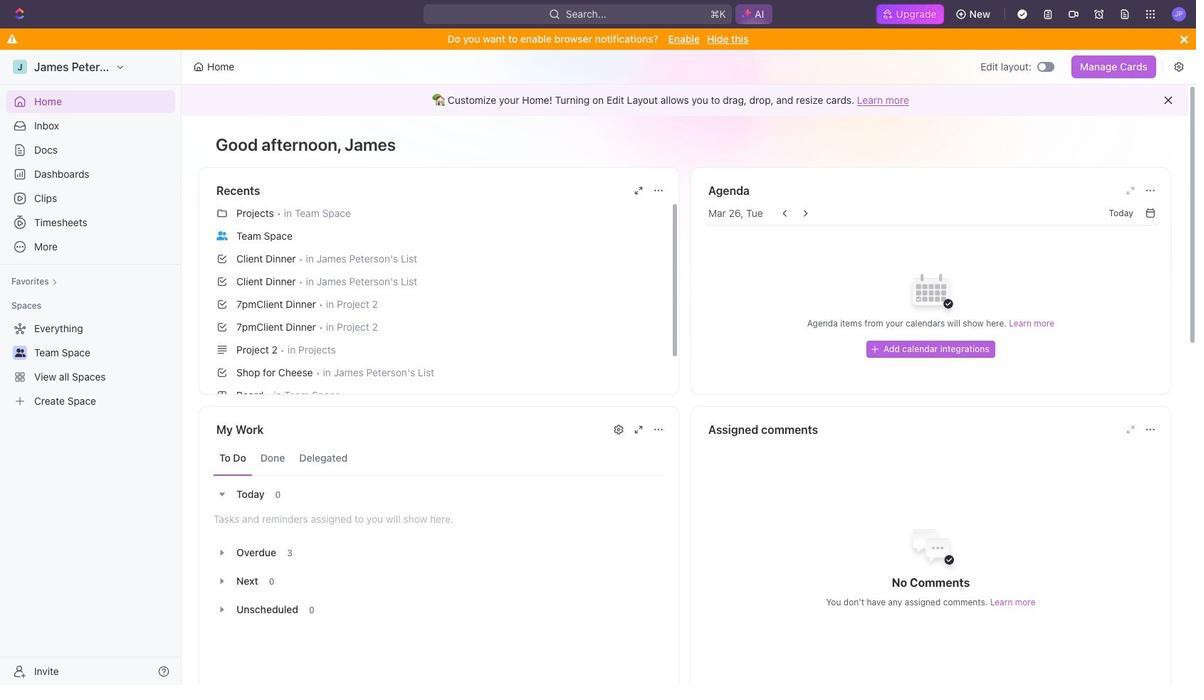 Task type: vqa. For each thing, say whether or not it's contained in the screenshot.
Task Name TEXT FIELD
no



Task type: describe. For each thing, give the bounding box(es) containing it.
tree inside sidebar navigation
[[6, 318, 175, 413]]

user group image
[[15, 349, 25, 357]]



Task type: locate. For each thing, give the bounding box(es) containing it.
james peterson's workspace, , element
[[13, 60, 27, 74]]

alert
[[182, 85, 1188, 116]]

tab list
[[214, 441, 664, 476]]

user group image
[[216, 231, 228, 240]]

tree
[[6, 318, 175, 413]]

sidebar navigation
[[0, 50, 184, 686]]



